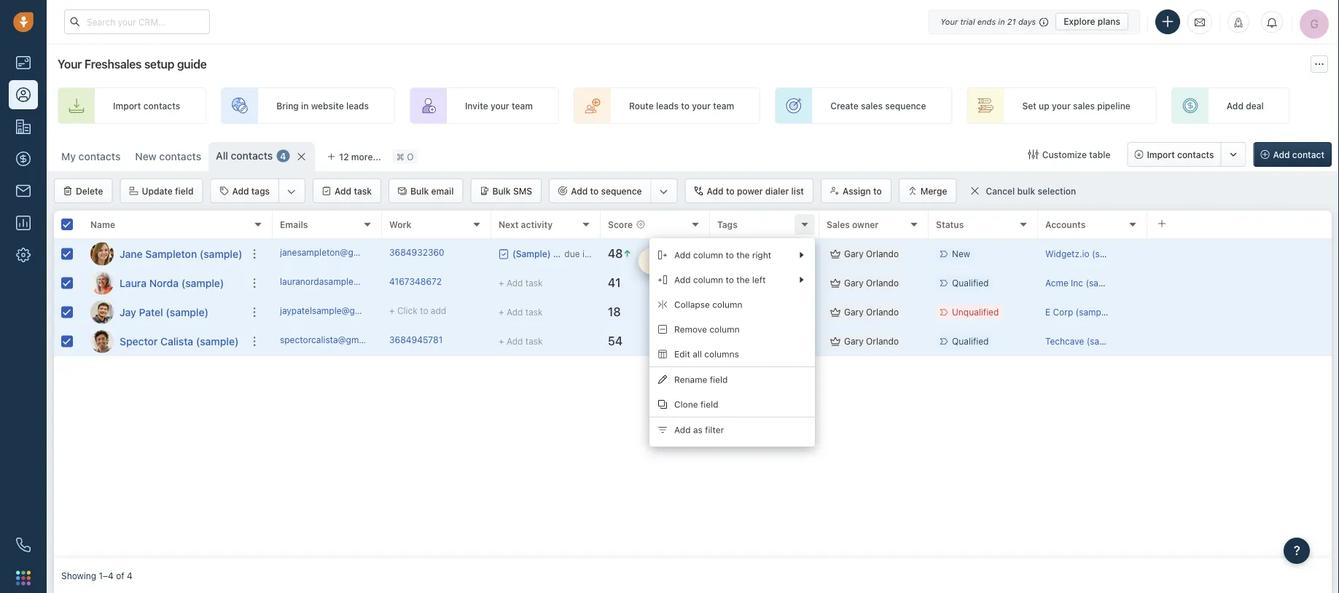 Task type: describe. For each thing, give the bounding box(es) containing it.
techcave (sample)
[[1045, 336, 1123, 347]]

work
[[389, 219, 412, 230]]

add for add contact
[[1273, 149, 1290, 160]]

s image
[[90, 330, 114, 353]]

add to sequence
[[571, 186, 642, 196]]

invite
[[465, 101, 488, 111]]

list
[[791, 186, 804, 196]]

jane sampleton (sample)
[[120, 248, 242, 260]]

Search your CRM... text field
[[64, 9, 210, 34]]

add for add to power dialer list
[[707, 186, 724, 196]]

janesampleton@gmail.com
[[280, 247, 390, 258]]

columns
[[704, 349, 739, 359]]

acme inc (sample)
[[1045, 278, 1122, 288]]

1 gary from the top
[[844, 249, 864, 259]]

janesampleton@gmail.com 3684932360
[[280, 247, 444, 258]]

import contacts for the import contacts link
[[113, 101, 180, 111]]

jaypatelsample@gmail.com
[[280, 306, 392, 316]]

gary for 54
[[844, 336, 864, 347]]

widgetz.io (sample)
[[1045, 249, 1128, 259]]

cancel bulk selection
[[986, 186, 1076, 196]]

add column to the left
[[674, 275, 766, 285]]

import contacts link
[[58, 87, 206, 124]]

4 inside grid
[[650, 256, 655, 266]]

spectorcalista@gmail.com 3684945781
[[280, 335, 443, 345]]

48
[[608, 247, 623, 261]]

jane sampleton (sample) link
[[120, 247, 242, 261]]

explore plans
[[1064, 16, 1121, 27]]

route
[[629, 101, 654, 111]]

add to sequence group
[[549, 179, 678, 203]]

acme
[[1045, 278, 1069, 288]]

merge button
[[899, 179, 957, 203]]

cancel
[[986, 186, 1015, 196]]

tags
[[251, 186, 270, 196]]

your inside 'link'
[[491, 101, 509, 111]]

add for add column to the left
[[674, 275, 691, 285]]

click down '4167348672' link
[[397, 306, 418, 316]]

lauranordasample@gmail.com link
[[280, 275, 404, 291]]

0 horizontal spatial 4
[[127, 571, 132, 581]]

3684932360
[[389, 247, 444, 258]]

next
[[499, 219, 519, 230]]

sales
[[827, 219, 850, 230]]

team inside 'link'
[[512, 101, 533, 111]]

update
[[142, 186, 173, 196]]

task for 54
[[525, 336, 543, 347]]

widgetz.io
[[1045, 249, 1090, 259]]

status
[[936, 219, 964, 230]]

update field button
[[120, 179, 203, 203]]

bulk email button
[[389, 179, 463, 203]]

sales owner
[[827, 219, 879, 230]]

import for the import contacts link
[[113, 101, 141, 111]]

cell for 41
[[1148, 269, 1332, 297]]

jay
[[120, 306, 136, 318]]

table
[[1089, 149, 1111, 160]]

route leads to your team link
[[574, 87, 761, 124]]

plans
[[1098, 16, 1121, 27]]

accounts
[[1045, 219, 1086, 230]]

cell for 54
[[1148, 327, 1332, 356]]

3684945781
[[389, 335, 443, 345]]

(sample) for spector calista (sample)
[[196, 335, 239, 347]]

to inside group
[[590, 186, 599, 196]]

phone element
[[9, 531, 38, 560]]

21
[[1007, 17, 1016, 26]]

1 gary orlando from the top
[[844, 249, 899, 259]]

press space to deselect this row. row containing spector calista (sample)
[[54, 327, 273, 357]]

1 leads from the left
[[346, 101, 369, 111]]

tags
[[717, 219, 738, 230]]

update field
[[142, 186, 194, 196]]

bulk for bulk sms
[[492, 186, 511, 196]]

add as filter
[[674, 425, 724, 435]]

dialer
[[765, 186, 789, 196]]

unqualified
[[952, 307, 999, 317]]

add for add to sequence
[[571, 186, 588, 196]]

add deal
[[1227, 101, 1264, 111]]

contacts inside button
[[1177, 149, 1214, 160]]

add task
[[335, 186, 372, 196]]

click for janesampleton@gmail.com
[[725, 249, 746, 259]]

gary orlando for 18
[[844, 307, 899, 317]]

add column to the right
[[674, 250, 771, 260]]

add for add tags
[[232, 186, 249, 196]]

of
[[116, 571, 124, 581]]

clone
[[674, 399, 698, 410]]

all
[[216, 150, 228, 162]]

o
[[407, 152, 414, 162]]

angle down image for add tags
[[287, 184, 296, 199]]

+ click to add for 41
[[717, 278, 774, 288]]

sequence for add to sequence
[[601, 186, 642, 196]]

import contacts for "import contacts" button
[[1147, 149, 1214, 160]]

j image
[[90, 301, 114, 324]]

press space to deselect this row. row containing 48
[[273, 240, 1332, 269]]

your trial ends in 21 days
[[941, 17, 1036, 26]]

gary for 18
[[844, 307, 864, 317]]

add down '4167348672' link
[[431, 306, 446, 316]]

patel
[[139, 306, 163, 318]]

angle down image for add to sequence
[[659, 184, 668, 199]]

contacts right the my
[[78, 151, 121, 163]]

edit all columns
[[674, 349, 739, 359]]

add task button
[[313, 179, 381, 203]]

invite your team link
[[410, 87, 559, 124]]

grid containing 48
[[54, 209, 1332, 558]]

techcave (sample) link
[[1045, 336, 1123, 347]]

+ add task for 41
[[499, 278, 543, 288]]

(sample) for jane sampleton (sample)
[[200, 248, 242, 260]]

(sample) for jay patel (sample)
[[166, 306, 208, 318]]

your inside "link"
[[1052, 101, 1071, 111]]

up
[[1039, 101, 1050, 111]]

sales inside "link"
[[1073, 101, 1095, 111]]

press space to deselect this row. row containing 18
[[273, 298, 1332, 327]]

deal
[[1246, 101, 1264, 111]]

spector calista (sample) link
[[120, 334, 239, 349]]

2 your from the left
[[692, 101, 711, 111]]

laura norda (sample) link
[[120, 276, 224, 291]]

(sample) for acme inc (sample)
[[1086, 278, 1122, 288]]

spector calista (sample)
[[120, 335, 239, 347]]

customize
[[1042, 149, 1087, 160]]

rename field menu item
[[650, 367, 815, 392]]

pipeline
[[1097, 101, 1131, 111]]

add for add deal
[[1227, 101, 1244, 111]]

e corp (sample) link
[[1045, 307, 1112, 317]]

contacts down setup
[[143, 101, 180, 111]]

lauranordasample@gmail.com
[[280, 277, 404, 287]]

j image
[[90, 242, 114, 266]]

assign to
[[843, 186, 882, 196]]

qualified for 41
[[952, 278, 989, 288]]

bulk email
[[410, 186, 454, 196]]

add as filter menu item
[[650, 418, 815, 443]]

add to power dialer list button
[[685, 179, 814, 203]]

create
[[831, 101, 859, 111]]

row group containing jane sampleton (sample)
[[54, 240, 273, 357]]

menu containing add column to the right
[[650, 238, 815, 447]]

(sample) for e corp (sample)
[[1076, 307, 1112, 317]]

row group containing 48
[[273, 240, 1332, 357]]

12
[[339, 152, 349, 162]]

2 team from the left
[[713, 101, 734, 111]]

delete button
[[54, 179, 113, 203]]

add tags group
[[210, 179, 306, 203]]

add contact
[[1273, 149, 1325, 160]]

sms
[[513, 186, 532, 196]]

orlando for 41
[[866, 278, 899, 288]]

freshsales
[[84, 57, 142, 71]]

customize table
[[1042, 149, 1111, 160]]

18
[[608, 305, 621, 319]]

set
[[1022, 101, 1037, 111]]



Task type: locate. For each thing, give the bounding box(es) containing it.
jay patel (sample) link
[[120, 305, 208, 320]]

2 + click to add from the top
[[717, 278, 774, 288]]

4 gary orlando from the top
[[844, 336, 899, 347]]

sequence up score
[[601, 186, 642, 196]]

0 horizontal spatial bulk
[[410, 186, 429, 196]]

0 vertical spatial sequence
[[885, 101, 926, 111]]

rename
[[674, 375, 707, 385]]

left
[[752, 275, 766, 285]]

click up the collapse column menu item
[[725, 278, 746, 288]]

sales right create
[[861, 101, 883, 111]]

1 angle down image from the left
[[287, 184, 296, 199]]

(sample)
[[200, 248, 242, 260], [1092, 249, 1128, 259], [181, 277, 224, 289], [1086, 278, 1122, 288], [166, 306, 208, 318], [1076, 307, 1112, 317], [196, 335, 239, 347], [1087, 336, 1123, 347]]

2 + add task from the top
[[499, 307, 543, 317]]

contacts
[[143, 101, 180, 111], [1177, 149, 1214, 160], [231, 150, 273, 162], [78, 151, 121, 163], [159, 151, 201, 163], [658, 256, 694, 266]]

ends
[[977, 17, 996, 26]]

add down right
[[759, 278, 774, 288]]

press space to deselect this row. row containing laura norda (sample)
[[54, 269, 273, 298]]

(sample) up spector calista (sample) at left bottom
[[166, 306, 208, 318]]

column up columns
[[710, 324, 740, 335]]

0 vertical spatial 4
[[280, 151, 286, 161]]

12 more...
[[339, 152, 381, 162]]

column for remove column
[[710, 324, 740, 335]]

(sample) right corp
[[1076, 307, 1112, 317]]

0 horizontal spatial angle down image
[[287, 184, 296, 199]]

4 right the 'of'
[[127, 571, 132, 581]]

press space to deselect this row. row containing 41
[[273, 269, 1332, 298]]

1 horizontal spatial leads
[[656, 101, 679, 111]]

1 vertical spatial + click to add
[[717, 278, 774, 288]]

1 row group from the left
[[54, 240, 273, 357]]

+ add task
[[499, 278, 543, 288], [499, 307, 543, 317], [499, 336, 543, 347]]

1 vertical spatial container_wx8msf4aqz5i3rn1 image
[[830, 278, 841, 288]]

2 horizontal spatial 4
[[650, 256, 655, 266]]

new down status
[[952, 249, 970, 259]]

days
[[1018, 17, 1036, 26]]

column down 'selected.'
[[693, 275, 723, 285]]

container_wx8msf4aqz5i3rn1 image
[[1028, 149, 1039, 160], [970, 186, 980, 196], [830, 249, 841, 259], [830, 307, 841, 317], [830, 336, 841, 347]]

add down left
[[759, 307, 774, 317]]

sales left pipeline
[[1073, 101, 1095, 111]]

0 vertical spatial new
[[135, 151, 157, 163]]

0 horizontal spatial import
[[113, 101, 141, 111]]

qualified up unqualified
[[952, 278, 989, 288]]

add for add as filter
[[674, 425, 691, 435]]

2 orlando from the top
[[866, 278, 899, 288]]

your left freshsales
[[58, 57, 82, 71]]

assign to button
[[821, 179, 891, 203]]

your for your trial ends in 21 days
[[941, 17, 958, 26]]

2 vertical spatial + click to add
[[717, 307, 774, 317]]

row group
[[54, 240, 273, 357], [273, 240, 1332, 357]]

0 horizontal spatial sales
[[861, 101, 883, 111]]

the left left
[[737, 275, 750, 285]]

task for 18
[[525, 307, 543, 317]]

orlando
[[866, 249, 899, 259], [866, 278, 899, 288], [866, 307, 899, 317], [866, 336, 899, 347]]

bulk inside button
[[492, 186, 511, 196]]

+ click to add down left
[[717, 307, 774, 317]]

1 vertical spatial + add task
[[499, 307, 543, 317]]

new for new
[[952, 249, 970, 259]]

field for update field
[[175, 186, 194, 196]]

spectorcalista@gmail.com
[[280, 335, 388, 345]]

1 qualified from the top
[[952, 278, 989, 288]]

1 vertical spatial in
[[301, 101, 309, 111]]

1 horizontal spatial 4
[[280, 151, 286, 161]]

0 vertical spatial container_wx8msf4aqz5i3rn1 image
[[499, 249, 509, 259]]

your freshsales setup guide
[[58, 57, 207, 71]]

your for your freshsales setup guide
[[58, 57, 82, 71]]

all contacts 4
[[216, 150, 286, 162]]

click for lauranordasample@gmail.com
[[725, 278, 746, 288]]

in inside bring in website leads link
[[301, 101, 309, 111]]

janesampleton@gmail.com link
[[280, 246, 390, 262]]

+ click to add for 18
[[717, 307, 774, 317]]

create sales sequence link
[[775, 87, 952, 124]]

0 horizontal spatial new
[[135, 151, 157, 163]]

(sample) right calista
[[196, 335, 239, 347]]

add up left
[[759, 249, 774, 259]]

2 vertical spatial + add task
[[499, 336, 543, 347]]

email
[[431, 186, 454, 196]]

contacts right all
[[231, 150, 273, 162]]

field right the clone
[[701, 399, 718, 410]]

3 gary orlando from the top
[[844, 307, 899, 317]]

0 vertical spatial field
[[175, 186, 194, 196]]

showing
[[61, 571, 96, 581]]

0 horizontal spatial your
[[58, 57, 82, 71]]

3 cell from the top
[[1148, 298, 1332, 327]]

orlando for 18
[[866, 307, 899, 317]]

your
[[941, 17, 958, 26], [58, 57, 82, 71]]

add contact button
[[1254, 142, 1332, 167]]

(sample) right inc
[[1086, 278, 1122, 288]]

the for right
[[737, 250, 750, 260]]

press space to deselect this row. row containing jane sampleton (sample)
[[54, 240, 273, 269]]

1 vertical spatial sequence
[[601, 186, 642, 196]]

1 vertical spatial new
[[952, 249, 970, 259]]

(sample) down e corp (sample)
[[1087, 336, 1123, 347]]

1 horizontal spatial your
[[692, 101, 711, 111]]

1 horizontal spatial new
[[952, 249, 970, 259]]

sequence
[[885, 101, 926, 111], [601, 186, 642, 196]]

your
[[491, 101, 509, 111], [692, 101, 711, 111], [1052, 101, 1071, 111]]

container_wx8msf4aqz5i3rn1 image down sales
[[830, 278, 841, 288]]

1 sales from the left
[[861, 101, 883, 111]]

remove column menu item
[[650, 317, 815, 342]]

add to sequence button
[[550, 179, 651, 203]]

name row
[[54, 211, 273, 240]]

1 horizontal spatial your
[[941, 17, 958, 26]]

4167348672
[[389, 277, 442, 287]]

column
[[693, 250, 723, 260], [693, 275, 723, 285], [712, 300, 743, 310], [710, 324, 740, 335]]

0 horizontal spatial container_wx8msf4aqz5i3rn1 image
[[499, 249, 509, 259]]

3 gary from the top
[[844, 307, 864, 317]]

your left trial
[[941, 17, 958, 26]]

power
[[737, 186, 763, 196]]

click for jaypatelsample@gmail.com
[[725, 307, 746, 317]]

1 your from the left
[[491, 101, 509, 111]]

4 right all contacts link
[[280, 151, 286, 161]]

contacts inside grid
[[658, 256, 694, 266]]

1 + add task from the top
[[499, 278, 543, 288]]

1 the from the top
[[737, 250, 750, 260]]

right
[[752, 250, 771, 260]]

1 horizontal spatial import
[[1147, 149, 1175, 160]]

email image
[[1195, 16, 1205, 28]]

0 vertical spatial in
[[998, 17, 1005, 26]]

+ add task for 54
[[499, 336, 543, 347]]

field for clone field
[[701, 399, 718, 410]]

jane
[[120, 248, 143, 260]]

press space to deselect this row. row containing jay patel (sample)
[[54, 298, 273, 327]]

widgetz.io (sample) link
[[1045, 249, 1128, 259]]

to
[[681, 101, 690, 111], [590, 186, 599, 196], [726, 186, 735, 196], [873, 186, 882, 196], [748, 249, 756, 259], [726, 250, 734, 260], [726, 275, 734, 285], [748, 278, 756, 288], [420, 306, 428, 316], [748, 307, 756, 317]]

2 sales from the left
[[1073, 101, 1095, 111]]

task
[[354, 186, 372, 196], [525, 278, 543, 288], [525, 307, 543, 317], [525, 336, 543, 347]]

new
[[135, 151, 157, 163], [952, 249, 970, 259]]

column inside menu item
[[712, 300, 743, 310]]

1 horizontal spatial in
[[998, 17, 1005, 26]]

bulk left email
[[410, 186, 429, 196]]

3 your from the left
[[1052, 101, 1071, 111]]

import down the your freshsales setup guide on the top
[[113, 101, 141, 111]]

4 orlando from the top
[[866, 336, 899, 347]]

corp
[[1053, 307, 1073, 317]]

in right the bring
[[301, 101, 309, 111]]

import for "import contacts" button
[[1147, 149, 1175, 160]]

4 contacts selected.
[[650, 256, 734, 266]]

the left right
[[737, 250, 750, 260]]

41
[[608, 276, 621, 290]]

new for new contacts
[[135, 151, 157, 163]]

team
[[512, 101, 533, 111], [713, 101, 734, 111]]

add inside menu item
[[674, 425, 691, 435]]

3 + add task from the top
[[499, 336, 543, 347]]

import contacts group
[[1127, 142, 1246, 167]]

in left 21
[[998, 17, 1005, 26]]

import contacts down add deal link
[[1147, 149, 1214, 160]]

2 bulk from the left
[[492, 186, 511, 196]]

new inside press space to deselect this row. row
[[952, 249, 970, 259]]

container_wx8msf4aqz5i3rn1 image for qualified
[[830, 336, 841, 347]]

grid
[[54, 209, 1332, 558]]

2 vertical spatial field
[[701, 399, 718, 410]]

2 horizontal spatial your
[[1052, 101, 1071, 111]]

add for add column to the right
[[674, 250, 691, 260]]

0 horizontal spatial sequence
[[601, 186, 642, 196]]

cell
[[1148, 240, 1332, 268], [1148, 269, 1332, 297], [1148, 298, 1332, 327], [1148, 327, 1332, 356]]

e corp (sample)
[[1045, 307, 1112, 317]]

1 vertical spatial qualified
[[952, 336, 989, 347]]

edit
[[674, 349, 690, 359]]

2 vertical spatial 4
[[127, 571, 132, 581]]

field down columns
[[710, 375, 728, 385]]

(sample) up acme inc (sample) at the top
[[1092, 249, 1128, 259]]

field
[[175, 186, 194, 196], [710, 375, 728, 385], [701, 399, 718, 410]]

0 vertical spatial + add task
[[499, 278, 543, 288]]

0 horizontal spatial leads
[[346, 101, 369, 111]]

press space to deselect this row. row containing 54
[[273, 327, 1332, 357]]

container_wx8msf4aqz5i3rn1 image
[[499, 249, 509, 259], [830, 278, 841, 288]]

collapse
[[674, 300, 710, 310]]

collapse column
[[674, 300, 743, 310]]

import contacts down setup
[[113, 101, 180, 111]]

clone field menu item
[[650, 392, 815, 417]]

spector
[[120, 335, 158, 347]]

name column header
[[83, 211, 273, 240]]

import
[[113, 101, 141, 111], [1147, 149, 1175, 160]]

import inside button
[[1147, 149, 1175, 160]]

bulk inside button
[[410, 186, 429, 196]]

(sample) right 'sampleton'
[[200, 248, 242, 260]]

0 horizontal spatial in
[[301, 101, 309, 111]]

gary for 41
[[844, 278, 864, 288]]

norda
[[149, 277, 179, 289]]

+ click to add up left
[[717, 249, 774, 259]]

add for add task
[[335, 186, 352, 196]]

bring in website leads
[[276, 101, 369, 111]]

column for add column to the left
[[693, 275, 723, 285]]

the for left
[[737, 275, 750, 285]]

angle down image right tags
[[287, 184, 296, 199]]

freshworks switcher image
[[16, 571, 31, 586]]

contacts down add deal link
[[1177, 149, 1214, 160]]

orlando for 54
[[866, 336, 899, 347]]

12 more... button
[[319, 147, 389, 167]]

+ add task for 18
[[499, 307, 543, 317]]

your right route
[[692, 101, 711, 111]]

3 + click to add from the top
[[717, 307, 774, 317]]

3684945781 link
[[389, 334, 443, 349]]

2 the from the top
[[737, 275, 750, 285]]

press space to deselect this row. row
[[54, 240, 273, 269], [273, 240, 1332, 269], [54, 269, 273, 298], [273, 269, 1332, 298], [54, 298, 273, 327], [273, 298, 1332, 327], [54, 327, 273, 357], [273, 327, 1332, 357]]

angle down image
[[287, 184, 296, 199], [659, 184, 668, 199]]

(sample) down jane sampleton (sample) link
[[181, 277, 224, 289]]

1 horizontal spatial angle down image
[[659, 184, 668, 199]]

leads right route
[[656, 101, 679, 111]]

0 horizontal spatial your
[[491, 101, 509, 111]]

your right invite
[[491, 101, 509, 111]]

1 horizontal spatial sales
[[1073, 101, 1095, 111]]

remove
[[674, 324, 707, 335]]

setup
[[144, 57, 174, 71]]

0 vertical spatial the
[[737, 250, 750, 260]]

cell for 18
[[1148, 298, 1332, 327]]

0 vertical spatial qualified
[[952, 278, 989, 288]]

phone image
[[16, 538, 31, 553]]

54
[[608, 334, 623, 348]]

import right table
[[1147, 149, 1175, 160]]

showing 1–4 of 4
[[61, 571, 132, 581]]

2 gary orlando from the top
[[844, 278, 899, 288]]

4 gary from the top
[[844, 336, 864, 347]]

owner
[[852, 219, 879, 230]]

container_wx8msf4aqz5i3rn1 image down 'next'
[[499, 249, 509, 259]]

2 row group from the left
[[273, 240, 1332, 357]]

sequence right create
[[885, 101, 926, 111]]

1 orlando from the top
[[866, 249, 899, 259]]

sequence for create sales sequence
[[885, 101, 926, 111]]

(sample) for laura norda (sample)
[[181, 277, 224, 289]]

your right the up
[[1052, 101, 1071, 111]]

task for 41
[[525, 278, 543, 288]]

angle down image inside add to sequence group
[[659, 184, 668, 199]]

contacts up update field
[[159, 151, 201, 163]]

spectorcalista@gmail.com link
[[280, 334, 388, 349]]

add for jaypatelsample@gmail.com
[[759, 307, 774, 317]]

3684932360 link
[[389, 246, 444, 262]]

0 vertical spatial + click to add
[[717, 249, 774, 259]]

+ click to add up the collapse column menu item
[[717, 278, 774, 288]]

menu
[[650, 238, 815, 447]]

1 bulk from the left
[[410, 186, 429, 196]]

1 + click to add from the top
[[717, 249, 774, 259]]

click up "remove column"
[[725, 307, 746, 317]]

0 vertical spatial your
[[941, 17, 958, 26]]

1 cell from the top
[[1148, 240, 1332, 268]]

acme inc (sample) link
[[1045, 278, 1122, 288]]

task inside button
[[354, 186, 372, 196]]

1 horizontal spatial sequence
[[885, 101, 926, 111]]

l image
[[90, 272, 114, 295]]

1 vertical spatial your
[[58, 57, 82, 71]]

laura norda (sample)
[[120, 277, 224, 289]]

2 angle down image from the left
[[659, 184, 668, 199]]

edit all columns menu item
[[650, 342, 815, 367]]

more...
[[351, 152, 381, 162]]

column for collapse column
[[712, 300, 743, 310]]

trial
[[960, 17, 975, 26]]

as
[[693, 425, 703, 435]]

container_wx8msf4aqz5i3rn1 image inside customize table button
[[1028, 149, 1039, 160]]

field inside button
[[175, 186, 194, 196]]

collapse column menu item
[[650, 292, 815, 317]]

2 qualified from the top
[[952, 336, 989, 347]]

1 horizontal spatial bulk
[[492, 186, 511, 196]]

customize table button
[[1019, 142, 1120, 167]]

bulk for bulk email
[[410, 186, 429, 196]]

import contacts inside button
[[1147, 149, 1214, 160]]

0 vertical spatial import
[[113, 101, 141, 111]]

1 vertical spatial 4
[[650, 256, 655, 266]]

leads right website
[[346, 101, 369, 111]]

angle down image right "add to sequence"
[[659, 184, 668, 199]]

2 leads from the left
[[656, 101, 679, 111]]

0 horizontal spatial team
[[512, 101, 533, 111]]

1 vertical spatial the
[[737, 275, 750, 285]]

1 horizontal spatial team
[[713, 101, 734, 111]]

qualified down unqualified
[[952, 336, 989, 347]]

angle down image inside add tags group
[[287, 184, 296, 199]]

contacts left 'selected.'
[[658, 256, 694, 266]]

1 vertical spatial field
[[710, 375, 728, 385]]

container_wx8msf4aqz5i3rn1 image for new
[[830, 249, 841, 259]]

add for lauranordasample@gmail.com
[[759, 278, 774, 288]]

click left right
[[725, 249, 746, 259]]

gary orlando for 41
[[844, 278, 899, 288]]

1–4
[[99, 571, 114, 581]]

column inside menu item
[[710, 324, 740, 335]]

3 orlando from the top
[[866, 307, 899, 317]]

0 vertical spatial import contacts
[[113, 101, 180, 111]]

column up remove column menu item
[[712, 300, 743, 310]]

4 right "48"
[[650, 256, 655, 266]]

qualified for 54
[[952, 336, 989, 347]]

set up your sales pipeline
[[1022, 101, 1131, 111]]

inc
[[1071, 278, 1083, 288]]

sequence inside button
[[601, 186, 642, 196]]

1 horizontal spatial container_wx8msf4aqz5i3rn1 image
[[830, 278, 841, 288]]

name
[[90, 219, 115, 230]]

add to power dialer list
[[707, 186, 804, 196]]

4 inside 'all contacts 4'
[[280, 151, 286, 161]]

selected.
[[696, 256, 734, 266]]

jay patel (sample)
[[120, 306, 208, 318]]

1 horizontal spatial import contacts
[[1147, 149, 1214, 160]]

column for add column to the right
[[693, 250, 723, 260]]

delete
[[76, 186, 103, 196]]

container_wx8msf4aqz5i3rn1 image for unqualified
[[830, 307, 841, 317]]

gary orlando for 54
[[844, 336, 899, 347]]

1 team from the left
[[512, 101, 533, 111]]

1 vertical spatial import contacts
[[1147, 149, 1214, 160]]

calista
[[160, 335, 193, 347]]

field right update
[[175, 186, 194, 196]]

add for janesampleton@gmail.com
[[759, 249, 774, 259]]

bulk left sms
[[492, 186, 511, 196]]

column up add column to the left
[[693, 250, 723, 260]]

0 horizontal spatial import contacts
[[113, 101, 180, 111]]

emails
[[280, 219, 308, 230]]

1 vertical spatial import
[[1147, 149, 1175, 160]]

2 gary from the top
[[844, 278, 864, 288]]

field for rename field
[[710, 375, 728, 385]]

import contacts
[[113, 101, 180, 111], [1147, 149, 1214, 160]]

selection
[[1038, 186, 1076, 196]]

bulk sms
[[492, 186, 532, 196]]

gary
[[844, 249, 864, 259], [844, 278, 864, 288], [844, 307, 864, 317], [844, 336, 864, 347]]

4 cell from the top
[[1148, 327, 1332, 356]]

2 cell from the top
[[1148, 269, 1332, 297]]

invite your team
[[465, 101, 533, 111]]

new up update
[[135, 151, 157, 163]]



Task type: vqa. For each thing, say whether or not it's contained in the screenshot.
CRM associated with $ 5,600
no



